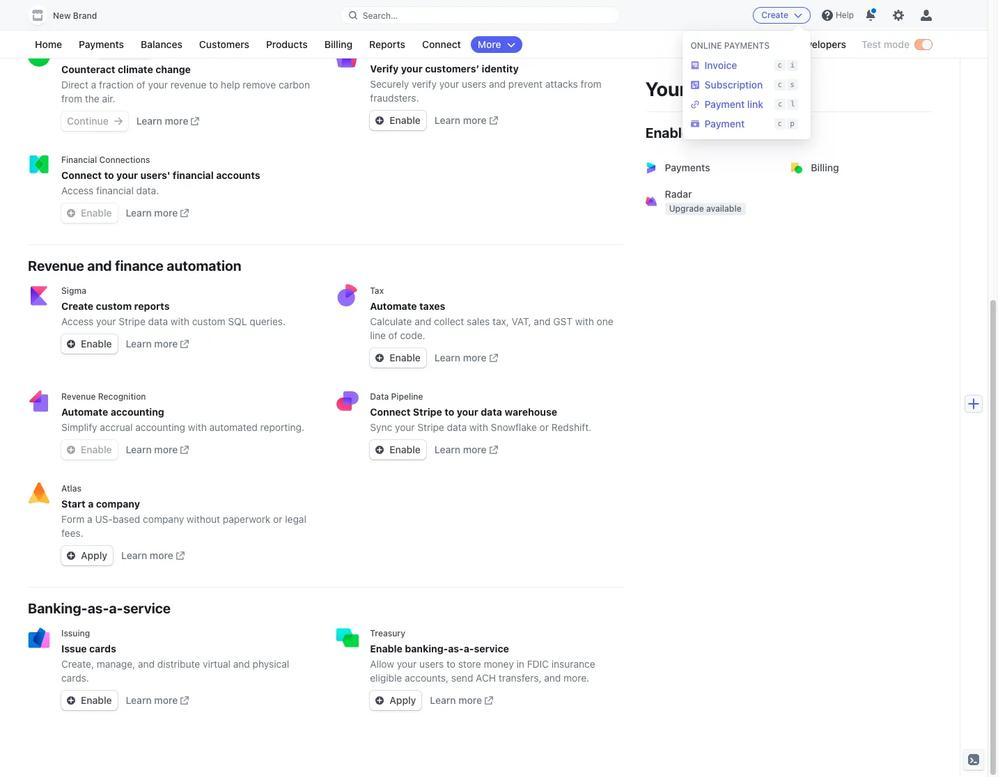 Task type: vqa. For each thing, say whether or not it's contained in the screenshot.


Task type: locate. For each thing, give the bounding box(es) containing it.
svg image
[[376, 0, 384, 5], [67, 10, 75, 19], [376, 116, 384, 125], [114, 117, 122, 125], [67, 209, 75, 217], [376, 354, 384, 362], [67, 446, 75, 454], [376, 446, 384, 454], [376, 697, 384, 705]]

revenue inside revenue recognition automate accounting simplify accrual accounting with automated reporting.
[[61, 391, 96, 402]]

users
[[462, 78, 486, 90], [419, 658, 444, 670]]

1 horizontal spatial as-
[[448, 643, 464, 655]]

revenue
[[171, 79, 206, 91]]

fraction
[[99, 79, 134, 91]]

enable down simplify
[[81, 444, 112, 456]]

more down counteract climate change direct a fraction of your revenue to help remove carbon from the air.
[[165, 115, 188, 127]]

with left one
[[575, 316, 594, 327]]

1 svg image from the top
[[67, 340, 75, 348]]

create down sigma
[[61, 300, 93, 312]]

radar upgrade available
[[665, 188, 742, 214]]

enable for calculate and collect sales tax, vat, and gst with one line of code. enable link
[[390, 352, 421, 364]]

users down customers'
[[462, 78, 486, 90]]

from down direct at the top left of the page
[[61, 93, 82, 104]]

enable button down simplify
[[61, 440, 117, 460]]

1 vertical spatial a-
[[464, 643, 474, 655]]

as- inside treasury enable banking-as-a-service allow your users to store money in fdic insurance eligible accounts, send ach transfers, and more.
[[448, 643, 464, 655]]

c left the s
[[778, 80, 782, 89]]

as- up issuing
[[88, 600, 109, 617]]

svg image inside continue button
[[114, 117, 122, 125]]

or
[[540, 421, 549, 433], [273, 513, 282, 525]]

learn more link for data
[[435, 443, 498, 457]]

learn down accounts,
[[430, 695, 456, 706]]

0 horizontal spatial connect
[[61, 169, 102, 181]]

1 horizontal spatial service
[[474, 643, 509, 655]]

enable link down sigma
[[61, 334, 117, 354]]

enable down sigma
[[81, 338, 112, 350]]

connect inside data pipeline connect stripe to your data warehouse sync your stripe data with snowflake or redshift.
[[370, 406, 411, 418]]

1 horizontal spatial connect
[[370, 406, 411, 418]]

financial connections connect to your users' financial accounts access financial data.
[[61, 155, 260, 196]]

learn more for us-
[[121, 550, 173, 561]]

2 horizontal spatial data
[[481, 406, 502, 418]]

help button
[[816, 4, 860, 26]]

c for payment
[[778, 119, 782, 128]]

1 vertical spatial apply
[[390, 695, 416, 706]]

learn for us-
[[121, 550, 147, 561]]

accounting right accrual
[[135, 421, 185, 433]]

new
[[53, 10, 71, 21]]

reports link
[[362, 36, 412, 53]]

3 c from the top
[[778, 100, 783, 109]]

learn
[[435, 114, 461, 126], [136, 115, 162, 127], [126, 207, 152, 219], [126, 338, 152, 350], [435, 352, 461, 364], [126, 444, 152, 456], [435, 444, 461, 456], [121, 550, 147, 561], [126, 695, 152, 706], [430, 695, 456, 706]]

svg image inside apply link
[[376, 697, 384, 705]]

learn more link down revenue recognition automate accounting simplify accrual accounting with automated reporting.
[[126, 443, 189, 457]]

2 vertical spatial stripe
[[417, 421, 444, 433]]

1 horizontal spatial users
[[462, 78, 486, 90]]

learn down accrual
[[126, 444, 152, 456]]

automate inside tax automate taxes calculate and collect sales tax, vat, and gst with one line of code.
[[370, 300, 417, 312]]

data up snowflake
[[481, 406, 502, 418]]

learn more for data
[[435, 444, 487, 456]]

upgrade
[[669, 203, 704, 214]]

products
[[266, 38, 308, 50]]

users up accounts,
[[419, 658, 444, 670]]

connect
[[422, 38, 461, 50], [61, 169, 102, 181], [370, 406, 411, 418]]

link
[[747, 98, 763, 110]]

learn more down accrual
[[126, 444, 178, 456]]

mode
[[884, 38, 910, 50]]

1 horizontal spatial from
[[581, 78, 602, 90]]

your up accounts,
[[397, 658, 417, 670]]

payments link up the counteract
[[72, 36, 131, 53]]

new brand
[[53, 10, 97, 21]]

apply for allow
[[390, 695, 416, 706]]

0 vertical spatial or
[[540, 421, 549, 433]]

enable down cards.
[[81, 695, 112, 706]]

1 horizontal spatial billing link
[[783, 151, 932, 185]]

manage,
[[97, 658, 135, 670]]

insurance
[[552, 658, 595, 670]]

1 vertical spatial as-
[[448, 643, 464, 655]]

2 vertical spatial connect
[[370, 406, 411, 418]]

balances link
[[134, 36, 189, 53]]

from inside counteract climate change direct a fraction of your revenue to help remove carbon from the air.
[[61, 93, 82, 104]]

learn more link down reports
[[126, 337, 189, 351]]

1 vertical spatial svg image
[[67, 552, 75, 560]]

0 vertical spatial automate
[[370, 300, 417, 312]]

learn more for allow
[[430, 695, 482, 706]]

of down calculate
[[388, 330, 398, 341]]

enable link for create, manage, and distribute virtual and physical cards.
[[61, 691, 117, 711]]

learn more for distribute
[[126, 695, 178, 706]]

0 vertical spatial billing link
[[317, 36, 359, 53]]

enable button down financial
[[61, 203, 117, 223]]

from right attacks
[[581, 78, 602, 90]]

tax,
[[493, 316, 509, 327]]

0 vertical spatial apply
[[81, 550, 107, 561]]

0 horizontal spatial financial
[[96, 185, 134, 196]]

1 horizontal spatial company
[[143, 513, 184, 525]]

or left legal
[[273, 513, 282, 525]]

0 horizontal spatial create
[[61, 300, 93, 312]]

0 horizontal spatial from
[[61, 93, 82, 104]]

0 vertical spatial as-
[[88, 600, 109, 617]]

accounting down recognition
[[111, 406, 164, 418]]

2 access from the top
[[61, 316, 94, 327]]

0 horizontal spatial apply
[[81, 550, 107, 561]]

learn more link down identity verify your customers' identity securely verify your users and prevent attacks from fraudsters.
[[435, 114, 498, 127]]

enable down code.
[[390, 352, 421, 364]]

learn for stripe
[[126, 338, 152, 350]]

svg image for continue button
[[114, 117, 122, 125]]

1 horizontal spatial or
[[540, 421, 549, 433]]

continue
[[67, 115, 108, 127]]

learn more down collect
[[435, 352, 487, 364]]

remove
[[243, 79, 276, 91]]

of inside counteract climate change direct a fraction of your revenue to help remove carbon from the air.
[[136, 79, 145, 91]]

sync
[[370, 421, 392, 433]]

0 horizontal spatial payments link
[[72, 36, 131, 53]]

your
[[401, 63, 423, 75], [439, 78, 459, 90], [148, 79, 168, 91], [116, 169, 138, 181], [96, 316, 116, 327], [457, 406, 478, 418], [395, 421, 415, 433], [397, 658, 417, 670]]

1 vertical spatial of
[[388, 330, 398, 341]]

your
[[646, 77, 687, 100]]

0 vertical spatial create
[[762, 10, 788, 20]]

a up the
[[91, 79, 96, 91]]

learn more link down sales
[[435, 351, 498, 365]]

custom left reports
[[96, 300, 132, 312]]

1 vertical spatial enable button
[[61, 440, 117, 460]]

stripe
[[119, 316, 145, 327], [413, 406, 442, 418], [417, 421, 444, 433]]

2 enable button from the top
[[61, 440, 117, 460]]

learn down reports
[[126, 338, 152, 350]]

and
[[489, 78, 506, 90], [87, 258, 112, 274], [415, 316, 431, 327], [534, 316, 551, 327], [138, 658, 155, 670], [233, 658, 250, 670], [544, 672, 561, 684]]

fraudsters.
[[370, 92, 419, 104]]

0 vertical spatial svg image
[[67, 340, 75, 348]]

access down sigma
[[61, 316, 94, 327]]

learn more down identity verify your customers' identity securely verify your users and prevent attacks from fraudsters.
[[435, 114, 487, 126]]

1 horizontal spatial automate
[[370, 300, 417, 312]]

learn for verify
[[435, 114, 461, 126]]

store
[[458, 658, 481, 670]]

payment
[[705, 98, 745, 110], [705, 118, 745, 130]]

p
[[790, 119, 795, 128]]

3 svg image from the top
[[67, 697, 75, 705]]

and left gst
[[534, 316, 551, 327]]

learn more link down distribute
[[126, 694, 189, 708]]

us-
[[95, 513, 113, 525]]

virtual
[[203, 658, 231, 670]]

atlas start a company form a us-based company without paperwork or legal fees.
[[61, 483, 306, 539]]

climate
[[118, 63, 153, 75]]

enable link for access your stripe data with custom sql queries.
[[61, 334, 117, 354]]

connect inside "link"
[[422, 38, 461, 50]]

to inside treasury enable banking-as-a-service allow your users to store money in fdic insurance eligible accounts, send ach transfers, and more.
[[447, 658, 456, 670]]

enable right new on the top
[[81, 8, 112, 20]]

of inside tax automate taxes calculate and collect sales tax, vat, and gst with one line of code.
[[388, 330, 398, 341]]

0 horizontal spatial automate
[[61, 406, 108, 418]]

1 vertical spatial connect
[[61, 169, 102, 181]]

form
[[61, 513, 85, 525]]

0 vertical spatial apply link
[[61, 546, 113, 566]]

issue
[[61, 643, 87, 655]]

a right start
[[88, 498, 94, 510]]

more down sigma create custom reports access your stripe data with custom sql queries.
[[154, 338, 178, 350]]

c left l
[[778, 100, 783, 109]]

revenue up simplify
[[61, 391, 96, 402]]

or inside data pipeline connect stripe to your data warehouse sync your stripe data with snowflake or redshift.
[[540, 421, 549, 433]]

0 vertical spatial enable button
[[61, 203, 117, 223]]

based
[[113, 513, 140, 525]]

1 payment from the top
[[705, 98, 745, 110]]

0 vertical spatial connect
[[422, 38, 461, 50]]

more down data.
[[154, 207, 178, 219]]

with left automated
[[188, 421, 207, 433]]

1 vertical spatial users
[[419, 658, 444, 670]]

reports
[[134, 300, 170, 312]]

1 horizontal spatial of
[[388, 330, 398, 341]]

more for sales
[[463, 352, 487, 364]]

learn more link for accounting
[[126, 443, 189, 457]]

with
[[171, 316, 189, 327], [575, 316, 594, 327], [188, 421, 207, 433], [469, 421, 488, 433]]

0 horizontal spatial users
[[419, 658, 444, 670]]

warehouse
[[505, 406, 557, 418]]

more down identity verify your customers' identity securely verify your users and prevent attacks from fraudsters.
[[463, 114, 487, 126]]

1 vertical spatial from
[[61, 93, 82, 104]]

0 horizontal spatial billing
[[324, 38, 353, 50]]

1 vertical spatial company
[[143, 513, 184, 525]]

and up code.
[[415, 316, 431, 327]]

1 access from the top
[[61, 185, 94, 196]]

0 horizontal spatial as-
[[88, 600, 109, 617]]

learn down verify
[[435, 114, 461, 126]]

learn down based
[[121, 550, 147, 561]]

svg image down fees. in the left of the page
[[67, 552, 75, 560]]

c for invoice
[[778, 61, 782, 70]]

users inside treasury enable banking-as-a-service allow your users to store money in fdic insurance eligible accounts, send ach transfers, and more.
[[419, 658, 444, 670]]

online payments
[[691, 40, 770, 51]]

balances
[[141, 38, 182, 50]]

service up money
[[474, 643, 509, 655]]

0 horizontal spatial billing link
[[317, 36, 359, 53]]

tax automate taxes calculate and collect sales tax, vat, and gst with one line of code.
[[370, 286, 613, 341]]

1 horizontal spatial custom
[[192, 316, 225, 327]]

a- up store in the bottom of the page
[[464, 643, 474, 655]]

1 horizontal spatial apply
[[390, 695, 416, 706]]

more
[[463, 114, 487, 126], [165, 115, 188, 127], [154, 207, 178, 219], [154, 338, 178, 350], [463, 352, 487, 364], [154, 444, 178, 456], [463, 444, 487, 456], [150, 550, 173, 561], [154, 695, 178, 706], [459, 695, 482, 706]]

company up based
[[96, 498, 140, 510]]

create
[[762, 10, 788, 20], [61, 300, 93, 312]]

access
[[61, 185, 94, 196], [61, 316, 94, 327]]

banking-
[[28, 600, 88, 617]]

treasury
[[370, 628, 405, 639]]

0 horizontal spatial of
[[136, 79, 145, 91]]

enable down treasury
[[370, 643, 403, 655]]

1 vertical spatial billing
[[811, 162, 839, 173]]

learn for distribute
[[126, 695, 152, 706]]

automate inside revenue recognition automate accounting simplify accrual accounting with automated reporting.
[[61, 406, 108, 418]]

0 vertical spatial of
[[136, 79, 145, 91]]

and inside treasury enable banking-as-a-service allow your users to store money in fdic insurance eligible accounts, send ach transfers, and more.
[[544, 672, 561, 684]]

subscription
[[705, 79, 763, 91]]

0 vertical spatial custom
[[96, 300, 132, 312]]

apply link down eligible on the bottom left of page
[[370, 691, 422, 711]]

your down connections
[[116, 169, 138, 181]]

payment down subscription
[[705, 98, 745, 110]]

learn more for of
[[136, 115, 188, 127]]

0 vertical spatial payments link
[[72, 36, 131, 53]]

more down atlas start a company form a us-based company without paperwork or legal fees.
[[150, 550, 173, 561]]

enable link down fraudsters.
[[370, 111, 426, 130]]

apply link down fees. in the left of the page
[[61, 546, 113, 566]]

0 vertical spatial users
[[462, 78, 486, 90]]

your inside financial connections connect to your users' financial accounts access financial data.
[[116, 169, 138, 181]]

2 vertical spatial svg image
[[67, 697, 75, 705]]

automate up simplify
[[61, 406, 108, 418]]

connect inside financial connections connect to your users' financial accounts access financial data.
[[61, 169, 102, 181]]

1 horizontal spatial a-
[[464, 643, 474, 655]]

custom left sql
[[192, 316, 225, 327]]

brand
[[73, 10, 97, 21]]

with left snowflake
[[469, 421, 488, 433]]

in progress
[[102, 48, 147, 59]]

c
[[778, 61, 782, 70], [778, 80, 782, 89], [778, 100, 783, 109], [778, 119, 782, 128]]

your down the 'change' on the left of the page
[[148, 79, 168, 91]]

your up verify
[[401, 63, 423, 75]]

2 payment from the top
[[705, 118, 745, 130]]

payments link up radar upgrade available
[[637, 151, 786, 185]]

more button
[[471, 36, 522, 53]]

learn more down send
[[430, 695, 482, 706]]

1 vertical spatial service
[[474, 643, 509, 655]]

enable link
[[61, 5, 117, 24], [370, 111, 426, 130], [61, 334, 117, 354], [370, 348, 426, 368], [370, 440, 426, 460], [61, 691, 117, 711]]

data left snowflake
[[447, 421, 467, 433]]

0 vertical spatial payment
[[705, 98, 745, 110]]

learn for financial
[[126, 207, 152, 219]]

queries.
[[250, 316, 286, 327]]

data inside sigma create custom reports access your stripe data with custom sql queries.
[[148, 316, 168, 327]]

1 vertical spatial automate
[[61, 406, 108, 418]]

data
[[370, 391, 389, 402]]

0 vertical spatial from
[[581, 78, 602, 90]]

without
[[187, 513, 220, 525]]

0 vertical spatial a
[[91, 79, 96, 91]]

svg image
[[67, 340, 75, 348], [67, 552, 75, 560], [67, 697, 75, 705]]

payments up radar at the right of page
[[665, 162, 710, 173]]

learn down collect
[[435, 352, 461, 364]]

learn more down distribute
[[126, 695, 178, 706]]

1 vertical spatial or
[[273, 513, 282, 525]]

svg image for calculate and collect sales tax, vat, and gst with one line of code. enable link
[[376, 354, 384, 362]]

enable down fraudsters.
[[390, 114, 421, 126]]

0 horizontal spatial data
[[148, 316, 168, 327]]

0 vertical spatial a-
[[109, 600, 123, 617]]

more down data pipeline connect stripe to your data warehouse sync your stripe data with snowflake or redshift.
[[463, 444, 487, 456]]

from
[[581, 78, 602, 90], [61, 93, 82, 104]]

learn more down counteract climate change direct a fraction of your revenue to help remove carbon from the air.
[[136, 115, 188, 127]]

0 vertical spatial revenue
[[28, 258, 84, 274]]

0 vertical spatial stripe
[[119, 316, 145, 327]]

learn more link down based
[[121, 549, 184, 563]]

1 horizontal spatial financial
[[173, 169, 214, 181]]

more down send
[[459, 695, 482, 706]]

enable button for your
[[61, 203, 117, 223]]

learn more link for verify
[[435, 114, 498, 127]]

ach
[[476, 672, 496, 684]]

svg image down sigma
[[67, 340, 75, 348]]

learn down manage,
[[126, 695, 152, 706]]

learn for allow
[[430, 695, 456, 706]]

to
[[209, 79, 218, 91], [104, 169, 114, 181], [445, 406, 454, 418], [447, 658, 456, 670]]

financial
[[173, 169, 214, 181], [96, 185, 134, 196]]

c left p
[[778, 119, 782, 128]]

more down distribute
[[154, 695, 178, 706]]

0 vertical spatial access
[[61, 185, 94, 196]]

0 horizontal spatial apply link
[[61, 546, 113, 566]]

more for financial
[[154, 207, 178, 219]]

1 vertical spatial apply link
[[370, 691, 422, 711]]

learn more link for distribute
[[126, 694, 189, 708]]

1 vertical spatial data
[[481, 406, 502, 418]]

learn more link for allow
[[430, 694, 493, 708]]

revenue and finance automation
[[28, 258, 241, 274]]

connect up sync
[[370, 406, 411, 418]]

learn more link down data.
[[126, 206, 189, 220]]

1 vertical spatial revenue
[[61, 391, 96, 402]]

company right based
[[143, 513, 184, 525]]

to inside counteract climate change direct a fraction of your revenue to help remove carbon from the air.
[[209, 79, 218, 91]]

counteract climate change direct a fraction of your revenue to help remove carbon from the air.
[[61, 63, 310, 104]]

0 vertical spatial company
[[96, 498, 140, 510]]

payment down payment link
[[705, 118, 745, 130]]

verify
[[412, 78, 437, 90]]

products
[[691, 77, 773, 100]]

2 horizontal spatial connect
[[422, 38, 461, 50]]

1 horizontal spatial apply link
[[370, 691, 422, 711]]

1 vertical spatial create
[[61, 300, 93, 312]]

sales
[[467, 316, 490, 327]]

service up issuing issue cards create, manage, and distribute virtual and physical cards.
[[123, 600, 171, 617]]

1 vertical spatial payments link
[[637, 151, 786, 185]]

1 enable button from the top
[[61, 203, 117, 223]]

learn more link down data pipeline connect stripe to your data warehouse sync your stripe data with snowflake or redshift.
[[435, 443, 498, 457]]

svg image for enable button for your
[[67, 209, 75, 217]]

0 horizontal spatial custom
[[96, 300, 132, 312]]

in
[[517, 658, 524, 670]]

online
[[691, 40, 722, 51]]

s
[[790, 80, 795, 89]]

connect link
[[415, 36, 468, 53]]

0 horizontal spatial or
[[273, 513, 282, 525]]

a left us-
[[87, 513, 92, 525]]

collect
[[434, 316, 464, 327]]

1 horizontal spatial create
[[762, 10, 788, 20]]

users inside identity verify your customers' identity securely verify your users and prevent attacks from fraudsters.
[[462, 78, 486, 90]]

1 c from the top
[[778, 61, 782, 70]]

change
[[155, 63, 191, 75]]

more for of
[[165, 115, 188, 127]]

accounts,
[[405, 672, 449, 684]]

0 vertical spatial data
[[148, 316, 168, 327]]

2 c from the top
[[778, 80, 782, 89]]

learn more link for sales
[[435, 351, 498, 365]]

access inside financial connections connect to your users' financial accounts access financial data.
[[61, 185, 94, 196]]

apply
[[81, 550, 107, 561], [390, 695, 416, 706]]

paperwork
[[223, 513, 271, 525]]

create inside button
[[762, 10, 788, 20]]

enable for enable link corresponding to create, manage, and distribute virtual and physical cards.
[[81, 695, 112, 706]]

c for subscription
[[778, 80, 782, 89]]

payments link
[[72, 36, 131, 53], [637, 151, 786, 185]]

payments up the counteract
[[79, 38, 124, 50]]

help
[[221, 79, 240, 91]]

learn down data.
[[126, 207, 152, 219]]

your down revenue and finance automation
[[96, 316, 116, 327]]

learn more for stripe
[[126, 338, 178, 350]]

learn more
[[435, 114, 487, 126], [136, 115, 188, 127], [126, 207, 178, 219], [126, 338, 178, 350], [435, 352, 487, 364], [126, 444, 178, 456], [435, 444, 487, 456], [121, 550, 173, 561], [126, 695, 178, 706], [430, 695, 482, 706]]

1 vertical spatial payment
[[705, 118, 745, 130]]

payments up invoice on the right of page
[[724, 40, 770, 51]]

financial right "users'" at the top left
[[173, 169, 214, 181]]

svg image for enable link related to securely verify your users and prevent attacks from fraudsters.
[[376, 116, 384, 125]]

0 horizontal spatial service
[[123, 600, 171, 617]]

1 horizontal spatial data
[[447, 421, 467, 433]]

from inside identity verify your customers' identity securely verify your users and prevent attacks from fraudsters.
[[581, 78, 602, 90]]

learn more down reports
[[126, 338, 178, 350]]

of down climate
[[136, 79, 145, 91]]

enable button for simplify
[[61, 440, 117, 460]]

payments
[[79, 38, 124, 50], [724, 40, 770, 51], [665, 162, 710, 173]]

developers link
[[788, 36, 853, 53]]

4 c from the top
[[778, 119, 782, 128]]

svg image for enable button associated with simplify
[[67, 446, 75, 454]]

revenue
[[28, 258, 84, 274], [61, 391, 96, 402]]

svg image for sync your stripe data with snowflake or redshift.'s enable link
[[376, 446, 384, 454]]



Task type: describe. For each thing, give the bounding box(es) containing it.
enable link for calculate and collect sales tax, vat, and gst with one line of code.
[[370, 348, 426, 368]]

code.
[[400, 330, 425, 341]]

vat,
[[512, 316, 531, 327]]

connect for connect to your users' financial accounts
[[61, 169, 102, 181]]

your inside sigma create custom reports access your stripe data with custom sql queries.
[[96, 316, 116, 327]]

1 vertical spatial billing link
[[783, 151, 932, 185]]

to inside financial connections connect to your users' financial accounts access financial data.
[[104, 169, 114, 181]]

accounts
[[216, 169, 260, 181]]

c for payment link
[[778, 100, 783, 109]]

allow
[[370, 658, 394, 670]]

Search… search field
[[340, 7, 620, 24]]

simplify
[[61, 421, 97, 433]]

revenue recognition automate accounting simplify accrual accounting with automated reporting.
[[61, 391, 304, 433]]

enable inside treasury enable banking-as-a-service allow your users to store money in fdic insurance eligible accounts, send ach transfers, and more.
[[370, 643, 403, 655]]

enable for enable link above climate
[[81, 8, 112, 20]]

cards
[[89, 643, 116, 655]]

learn more for financial
[[126, 207, 178, 219]]

more for allow
[[459, 695, 482, 706]]

customers'
[[425, 63, 479, 75]]

0 vertical spatial service
[[123, 600, 171, 617]]

money
[[484, 658, 514, 670]]

more
[[478, 38, 501, 50]]

data.
[[136, 185, 159, 196]]

and right the virtual in the left bottom of the page
[[233, 658, 250, 670]]

climate
[[61, 48, 92, 59]]

users for as-
[[419, 658, 444, 670]]

finance
[[115, 258, 164, 274]]

and right manage,
[[138, 658, 155, 670]]

payment for payment link
[[705, 98, 745, 110]]

search…
[[363, 10, 398, 21]]

identity
[[482, 63, 519, 75]]

sql
[[228, 316, 247, 327]]

learn more for sales
[[435, 352, 487, 364]]

fdic
[[527, 658, 549, 670]]

svg image for enable link above climate
[[67, 10, 75, 19]]

your left warehouse
[[457, 406, 478, 418]]

taxes
[[419, 300, 445, 312]]

enabled
[[646, 125, 698, 141]]

home link
[[28, 36, 69, 53]]

or inside atlas start a company form a us-based company without paperwork or legal fees.
[[273, 513, 282, 525]]

more for stripe
[[154, 338, 178, 350]]

attacks
[[545, 78, 578, 90]]

connections
[[99, 155, 150, 165]]

calculate
[[370, 316, 412, 327]]

test mode
[[862, 38, 910, 50]]

a inside counteract climate change direct a fraction of your revenue to help remove carbon from the air.
[[91, 79, 96, 91]]

more for accounting
[[154, 444, 178, 456]]

reports
[[369, 38, 405, 50]]

create button
[[753, 7, 811, 24]]

0 vertical spatial accounting
[[111, 406, 164, 418]]

enable link for securely verify your users and prevent attacks from fraudsters.
[[370, 111, 426, 130]]

create inside sigma create custom reports access your stripe data with custom sql queries.
[[61, 300, 93, 312]]

with inside sigma create custom reports access your stripe data with custom sql queries.
[[171, 316, 189, 327]]

verify
[[370, 63, 399, 75]]

0 vertical spatial financial
[[173, 169, 214, 181]]

with inside tax automate taxes calculate and collect sales tax, vat, and gst with one line of code.
[[575, 316, 594, 327]]

pipeline
[[391, 391, 423, 402]]

and left finance
[[87, 258, 112, 274]]

in
[[102, 48, 109, 59]]

enable link for sync your stripe data with snowflake or redshift.
[[370, 440, 426, 460]]

and inside identity verify your customers' identity securely verify your users and prevent attacks from fraudsters.
[[489, 78, 506, 90]]

enable for enable link associated with access your stripe data with custom sql queries.
[[81, 338, 112, 350]]

learn more link for financial
[[126, 206, 189, 220]]

1 vertical spatial custom
[[192, 316, 225, 327]]

enable for sync your stripe data with snowflake or redshift.'s enable link
[[390, 444, 421, 456]]

test
[[862, 38, 881, 50]]

apply link for allow your users to store money in fdic insurance eligible accounts, send ach transfers, and more.
[[370, 691, 422, 711]]

payment link
[[705, 98, 763, 110]]

banking-as-a-service
[[28, 600, 171, 617]]

svg image for apply link related to allow your users to store money in fdic insurance eligible accounts, send ach transfers, and more.
[[376, 697, 384, 705]]

continue button
[[61, 111, 128, 131]]

more for data
[[463, 444, 487, 456]]

prevent
[[508, 78, 543, 90]]

connect for connect stripe to your data warehouse
[[370, 406, 411, 418]]

revenue for revenue recognition automate accounting simplify accrual accounting with automated reporting.
[[61, 391, 96, 402]]

send
[[451, 672, 473, 684]]

home
[[35, 38, 62, 50]]

payment for payment
[[705, 118, 745, 130]]

0 horizontal spatial company
[[96, 498, 140, 510]]

your right sync
[[395, 421, 415, 433]]

sigma create custom reports access your stripe data with custom sql queries.
[[61, 286, 286, 327]]

more for us-
[[150, 550, 173, 561]]

1 horizontal spatial payments link
[[637, 151, 786, 185]]

learn more for accounting
[[126, 444, 178, 456]]

Search… text field
[[340, 7, 620, 24]]

transfers,
[[499, 672, 542, 684]]

1 horizontal spatial payments
[[665, 162, 710, 173]]

new brand button
[[28, 6, 111, 25]]

one
[[597, 316, 613, 327]]

a- inside treasury enable banking-as-a-service allow your users to store money in fdic insurance eligible accounts, send ach transfers, and more.
[[464, 643, 474, 655]]

learn for sales
[[435, 352, 461, 364]]

learn more for verify
[[435, 114, 487, 126]]

i
[[790, 61, 795, 70]]

your inside treasury enable banking-as-a-service allow your users to store money in fdic insurance eligible accounts, send ach transfers, and more.
[[397, 658, 417, 670]]

tax
[[370, 286, 384, 296]]

apply link for form a us-based company without paperwork or legal fees.
[[61, 546, 113, 566]]

1 vertical spatial accounting
[[135, 421, 185, 433]]

learn more link for of
[[136, 114, 200, 128]]

learn for of
[[136, 115, 162, 127]]

more.
[[564, 672, 589, 684]]

learn for accounting
[[126, 444, 152, 456]]

products link
[[259, 36, 315, 53]]

securely
[[370, 78, 409, 90]]

snowflake
[[491, 421, 537, 433]]

carbon
[[279, 79, 310, 91]]

radar
[[665, 188, 692, 200]]

your down customers'
[[439, 78, 459, 90]]

1 vertical spatial financial
[[96, 185, 134, 196]]

reporting.
[[260, 421, 304, 433]]

2 vertical spatial data
[[447, 421, 467, 433]]

create,
[[61, 658, 94, 670]]

users'
[[140, 169, 170, 181]]

learn more link for stripe
[[126, 337, 189, 351]]

legal
[[285, 513, 306, 525]]

identity
[[370, 48, 401, 59]]

1 horizontal spatial billing
[[811, 162, 839, 173]]

learn more link for us-
[[121, 549, 184, 563]]

to inside data pipeline connect stripe to your data warehouse sync your stripe data with snowflake or redshift.
[[445, 406, 454, 418]]

with inside revenue recognition automate accounting simplify accrual accounting with automated reporting.
[[188, 421, 207, 433]]

1 vertical spatial a
[[88, 498, 94, 510]]

enable for enable link related to securely verify your users and prevent attacks from fraudsters.
[[390, 114, 421, 126]]

customers
[[199, 38, 249, 50]]

direct
[[61, 79, 88, 91]]

0 vertical spatial billing
[[324, 38, 353, 50]]

2 vertical spatial a
[[87, 513, 92, 525]]

access inside sigma create custom reports access your stripe data with custom sql queries.
[[61, 316, 94, 327]]

financial
[[61, 155, 97, 165]]

sigma
[[61, 286, 86, 296]]

with inside data pipeline connect stripe to your data warehouse sync your stripe data with snowflake or redshift.
[[469, 421, 488, 433]]

enable down financial
[[81, 207, 112, 219]]

issuing issue cards create, manage, and distribute virtual and physical cards.
[[61, 628, 289, 684]]

1 vertical spatial stripe
[[413, 406, 442, 418]]

your inside counteract climate change direct a fraction of your revenue to help remove carbon from the air.
[[148, 79, 168, 91]]

svg image for banking-
[[67, 697, 75, 705]]

stripe inside sigma create custom reports access your stripe data with custom sql queries.
[[119, 316, 145, 327]]

2 horizontal spatial payments
[[724, 40, 770, 51]]

service inside treasury enable banking-as-a-service allow your users to store money in fdic insurance eligible accounts, send ach transfers, and more.
[[474, 643, 509, 655]]

more for distribute
[[154, 695, 178, 706]]

the
[[85, 93, 99, 104]]

counteract
[[61, 63, 115, 75]]

help
[[836, 10, 854, 20]]

progress
[[111, 48, 147, 59]]

0 horizontal spatial a-
[[109, 600, 123, 617]]

revenue for revenue and finance automation
[[28, 258, 84, 274]]

2 svg image from the top
[[67, 552, 75, 560]]

fees.
[[61, 527, 83, 539]]

svg image for revenue
[[67, 340, 75, 348]]

0 horizontal spatial payments
[[79, 38, 124, 50]]

users for customers'
[[462, 78, 486, 90]]

enable link up climate
[[61, 5, 117, 24]]

accrual
[[100, 421, 133, 433]]

apply for us-
[[81, 550, 107, 561]]

learn for data
[[435, 444, 461, 456]]

your products
[[646, 77, 773, 100]]

more for verify
[[463, 114, 487, 126]]



